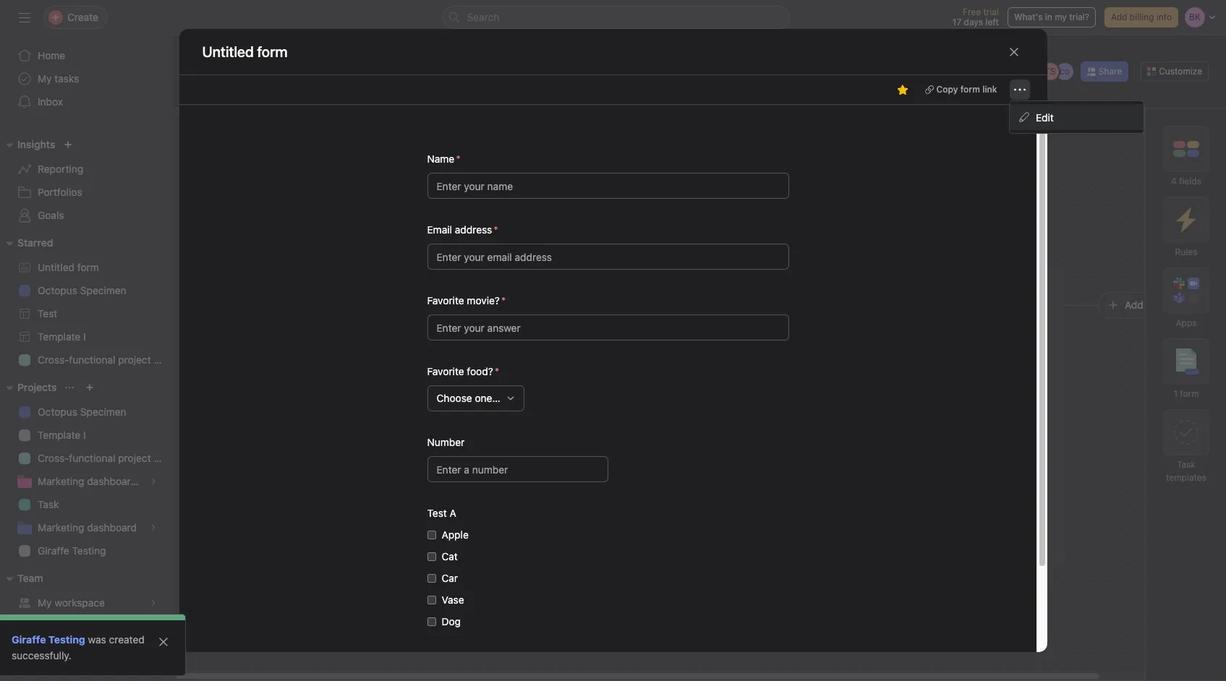 Task type: describe. For each thing, give the bounding box(es) containing it.
4
[[1171, 176, 1177, 187]]

1 vertical spatial giraffe testing link
[[12, 634, 85, 646]]

hide sidebar image
[[19, 12, 30, 23]]

billing
[[1130, 12, 1154, 22]]

start
[[208, 326, 257, 353]]

remove from starred image
[[897, 84, 908, 96]]

insights
[[17, 138, 55, 150]]

untitled form dialog
[[179, 29, 1047, 653]]

marketing for marketing dashboards
[[38, 475, 84, 488]]

bk
[[1016, 66, 1027, 77]]

successfully.
[[12, 650, 71, 662]]

1 vertical spatial giraffe testing
[[12, 634, 85, 646]]

section
[[1146, 299, 1181, 311]]

testing inside projects element
[[72, 545, 106, 557]]

untitled
[[38, 261, 75, 273]]

2 project from the top
[[118, 452, 151, 464]]

edit link
[[1010, 104, 1144, 130]]

insights element
[[0, 132, 174, 230]]

functional inside projects element
[[69, 452, 115, 464]]

add to starred image
[[364, 65, 376, 77]]

edit
[[1036, 111, 1054, 123]]

projects
[[17, 381, 57, 394]]

how
[[542, 290, 571, 307]]

goals link
[[9, 204, 165, 227]]

add for add billing info
[[1111, 12, 1128, 22]]

marketing for marketing dashboard
[[38, 522, 84, 534]]

team
[[17, 572, 43, 585]]

1 vertical spatial giraffe
[[12, 634, 46, 646]]

building
[[262, 326, 341, 353]]

test link
[[9, 302, 165, 326]]

cross-functional project plan link inside projects element
[[9, 447, 174, 470]]

what's in my trial?
[[1014, 12, 1090, 22]]

template i inside projects element
[[38, 429, 86, 441]]

task for task templates
[[1177, 459, 1196, 470]]

add section button
[[1098, 292, 1190, 318]]

my workspace link
[[9, 592, 165, 615]]

task link
[[9, 493, 165, 517]]

cross-functional project plan inside projects element
[[38, 452, 174, 464]]

my tasks link
[[9, 67, 165, 90]]

templates
[[1166, 472, 1207, 483]]

workflow
[[208, 355, 299, 382]]

list image
[[200, 53, 217, 70]]

1 vertical spatial testing
[[48, 634, 85, 646]]

untitled form link
[[9, 256, 165, 279]]

invite button
[[14, 650, 76, 676]]

being
[[637, 290, 673, 307]]

ts
[[1045, 66, 1056, 77]]

1
[[1174, 389, 1178, 399]]

projects element
[[0, 375, 174, 566]]

cross- for cross-functional project plan link inside the projects element
[[38, 452, 69, 464]]

free trial 17 days left
[[953, 7, 999, 27]]

dashboard
[[87, 522, 137, 534]]

home link
[[9, 44, 165, 67]]

marketing dashboards link
[[9, 470, 165, 493]]

this project?
[[598, 310, 678, 327]]

i inside projects element
[[83, 429, 86, 441]]

home
[[38, 49, 65, 61]]

add billing info button
[[1105, 7, 1179, 27]]

functional inside the starred element
[[69, 354, 115, 366]]

trial?
[[1070, 12, 1090, 22]]

cross-functional project plan inside the starred element
[[38, 354, 174, 366]]

portfolios inside insights element
[[38, 186, 82, 198]]

workspace
[[54, 597, 105, 609]]

i inside the starred element
[[83, 331, 86, 343]]

what's in my trial? button
[[1008, 7, 1096, 27]]

starred
[[17, 237, 53, 249]]

tasks inside how are tasks being added to this project?
[[599, 290, 633, 307]]

rules
[[1175, 247, 1198, 258]]

0 vertical spatial portfolios link
[[237, 42, 282, 58]]

starred element
[[0, 230, 174, 375]]

trial
[[984, 7, 999, 17]]

marketing dashboards
[[38, 475, 142, 488]]

team button
[[0, 570, 43, 587]]

plan inside the starred element
[[154, 354, 174, 366]]

copy form link
[[937, 84, 997, 95]]

dashboards
[[87, 475, 142, 488]]

days
[[964, 17, 983, 27]]

close this dialog image
[[1008, 46, 1020, 58]]

2 octopus specimen link from the top
[[9, 401, 165, 424]]

untitled form
[[38, 261, 99, 273]]

goals
[[38, 209, 64, 221]]

octopus inside the starred element
[[38, 284, 77, 297]]

your
[[346, 326, 390, 353]]

add for add section
[[1125, 299, 1144, 311]]

1 vertical spatial portfolios link
[[9, 181, 165, 204]]

search list box
[[442, 6, 790, 29]]

cross-functional project plan link inside the starred element
[[9, 349, 174, 372]]

fields
[[1179, 176, 1202, 187]]

are
[[575, 290, 595, 307]]

global element
[[0, 35, 174, 122]]

plan inside projects element
[[154, 452, 174, 464]]

created
[[109, 634, 145, 646]]

template i inside the starred element
[[38, 331, 86, 343]]

1 form
[[1174, 389, 1199, 399]]

0 vertical spatial portfolios
[[237, 43, 282, 56]]

what's
[[1014, 12, 1043, 22]]

add section
[[1125, 299, 1181, 311]]

forms
[[526, 394, 552, 405]]



Task type: vqa. For each thing, say whether or not it's contained in the screenshot.
Task name text box in the [Example] Redesign landing page cell
no



Task type: locate. For each thing, give the bounding box(es) containing it.
marketing down task link
[[38, 522, 84, 534]]

octopus down projects
[[38, 406, 77, 418]]

0 vertical spatial giraffe testing
[[38, 545, 106, 557]]

in
[[1045, 12, 1053, 22], [304, 355, 321, 382]]

0 vertical spatial project
[[118, 354, 151, 366]]

1 vertical spatial my
[[38, 597, 52, 609]]

1 vertical spatial task
[[38, 499, 59, 511]]

1 vertical spatial cross-functional project plan
[[38, 452, 174, 464]]

template for second template i link from the bottom of the page
[[38, 331, 81, 343]]

1 marketing from the top
[[38, 475, 84, 488]]

1 vertical spatial plan
[[154, 452, 174, 464]]

i up marketing dashboards
[[83, 429, 86, 441]]

cross- up projects
[[38, 354, 69, 366]]

2 vertical spatial form
[[1180, 389, 1199, 399]]

1 octopus specimen link from the top
[[9, 279, 165, 302]]

1 octopus from the top
[[38, 284, 77, 297]]

0 vertical spatial cross-functional project plan link
[[9, 349, 174, 372]]

project down test "link"
[[118, 354, 151, 366]]

fr
[[1033, 66, 1039, 77]]

giraffe testing up the successfully.
[[12, 634, 85, 646]]

template i link up marketing dashboards
[[9, 424, 165, 447]]

added
[[677, 290, 718, 307]]

specimen inside projects element
[[80, 406, 126, 418]]

task inside task templates
[[1177, 459, 1196, 470]]

cross-functional project plan
[[38, 354, 174, 366], [38, 452, 174, 464]]

test
[[38, 307, 57, 320]]

octopus
[[38, 284, 77, 297], [38, 406, 77, 418]]

0 vertical spatial giraffe testing link
[[9, 540, 165, 563]]

inbox
[[38, 96, 63, 108]]

1 template i link from the top
[[9, 326, 165, 349]]

0 horizontal spatial in
[[304, 355, 321, 382]]

invite
[[41, 656, 67, 669]]

portfolios link down the reporting
[[9, 181, 165, 204]]

giraffe testing down 'marketing dashboard' link
[[38, 545, 106, 557]]

0 vertical spatial template i
[[38, 331, 86, 343]]

1 i from the top
[[83, 331, 86, 343]]

0 vertical spatial template
[[38, 331, 81, 343]]

form inside button
[[961, 84, 980, 95]]

1 cross-functional project plan link from the top
[[9, 349, 174, 372]]

template down test
[[38, 331, 81, 343]]

specimen down untitled form link
[[80, 284, 126, 297]]

octopus specimen down projects
[[38, 406, 126, 418]]

tasks down home
[[54, 72, 79, 85]]

tasks
[[54, 72, 79, 85], [599, 290, 633, 307]]

template i link down test
[[9, 326, 165, 349]]

project inside the starred element
[[118, 354, 151, 366]]

1 horizontal spatial form
[[961, 84, 980, 95]]

functional down test "link"
[[69, 354, 115, 366]]

2 cross- from the top
[[38, 452, 69, 464]]

0 vertical spatial octopus
[[38, 284, 77, 297]]

giraffe up the successfully.
[[12, 634, 46, 646]]

octopus specimen link down untitled form
[[9, 279, 165, 302]]

2 cross-functional project plan link from the top
[[9, 447, 174, 470]]

giraffe testing
[[38, 545, 106, 557], [12, 634, 85, 646]]

1 vertical spatial template i link
[[9, 424, 165, 447]]

1 horizontal spatial tasks
[[599, 290, 633, 307]]

my
[[38, 72, 52, 85], [38, 597, 52, 609]]

my for my tasks
[[38, 72, 52, 85]]

cross- inside projects element
[[38, 452, 69, 464]]

1 horizontal spatial portfolios link
[[237, 42, 282, 58]]

share
[[1099, 66, 1122, 77]]

apps
[[1176, 318, 1197, 328]]

copy
[[937, 84, 958, 95]]

my down the team
[[38, 597, 52, 609]]

search
[[467, 11, 500, 23]]

0 horizontal spatial task
[[38, 499, 59, 511]]

2 horizontal spatial form
[[1180, 389, 1199, 399]]

4 fields
[[1171, 176, 1202, 187]]

2 marketing from the top
[[38, 522, 84, 534]]

0 vertical spatial template i link
[[9, 326, 165, 349]]

1 vertical spatial template i
[[38, 429, 86, 441]]

1 cross- from the top
[[38, 354, 69, 366]]

specimen
[[80, 284, 126, 297], [80, 406, 126, 418]]

untitled form
[[202, 43, 288, 60]]

1 vertical spatial specimen
[[80, 406, 126, 418]]

17
[[953, 17, 962, 27]]

giraffe up the team
[[38, 545, 69, 557]]

projects button
[[0, 379, 57, 396]]

template
[[38, 331, 81, 343], [38, 429, 81, 441]]

two minutes
[[326, 355, 447, 382]]

2 template from the top
[[38, 429, 81, 441]]

add
[[1111, 12, 1128, 22], [1125, 299, 1144, 311]]

0 horizontal spatial portfolios link
[[9, 181, 165, 204]]

2 plan from the top
[[154, 452, 174, 464]]

cross-functional project plan link down test "link"
[[9, 349, 174, 372]]

marketing
[[38, 475, 84, 488], [38, 522, 84, 534]]

0 vertical spatial functional
[[69, 354, 115, 366]]

template inside the starred element
[[38, 331, 81, 343]]

1 vertical spatial octopus specimen
[[38, 406, 126, 418]]

template i link
[[9, 326, 165, 349], [9, 424, 165, 447]]

0 vertical spatial form
[[961, 84, 980, 95]]

0 vertical spatial cross-
[[38, 354, 69, 366]]

i down test "link"
[[83, 331, 86, 343]]

octopus specimen
[[38, 284, 126, 297], [38, 406, 126, 418]]

1 template i from the top
[[38, 331, 86, 343]]

copy form link button
[[919, 80, 1004, 100]]

0 vertical spatial task
[[1177, 459, 1196, 470]]

form for 1
[[1180, 389, 1199, 399]]

form for copy
[[961, 84, 980, 95]]

1 vertical spatial in
[[304, 355, 321, 382]]

portfolios link right list icon
[[237, 42, 282, 58]]

1 vertical spatial tasks
[[599, 290, 633, 307]]

cross-functional project plan up dashboards
[[38, 452, 174, 464]]

1 vertical spatial form
[[77, 261, 99, 273]]

task down marketing dashboards link
[[38, 499, 59, 511]]

giraffe
[[38, 545, 69, 557], [12, 634, 46, 646]]

tasks inside global element
[[54, 72, 79, 85]]

template for first template i link from the bottom of the page
[[38, 429, 81, 441]]

cross-functional project plan down test "link"
[[38, 354, 174, 366]]

specimen inside the starred element
[[80, 284, 126, 297]]

0 vertical spatial plan
[[154, 354, 174, 366]]

2 my from the top
[[38, 597, 52, 609]]

template down projects
[[38, 429, 81, 441]]

octopus specimen inside the starred element
[[38, 284, 126, 297]]

giraffe inside projects element
[[38, 545, 69, 557]]

project up dashboards
[[118, 452, 151, 464]]

1 project from the top
[[118, 354, 151, 366]]

in left my
[[1045, 12, 1053, 22]]

task inside projects element
[[38, 499, 59, 511]]

i
[[83, 331, 86, 343], [83, 429, 86, 441]]

0 vertical spatial octopus specimen
[[38, 284, 126, 297]]

1 horizontal spatial in
[[1045, 12, 1053, 22]]

project
[[118, 354, 151, 366], [118, 452, 151, 464]]

specimen for first 'octopus specimen' link
[[80, 284, 126, 297]]

portfolios down the reporting
[[38, 186, 82, 198]]

insights button
[[0, 136, 55, 153]]

2 octopus from the top
[[38, 406, 77, 418]]

add left the 'section'
[[1125, 299, 1144, 311]]

0 vertical spatial cross-functional project plan
[[38, 354, 174, 366]]

form right untitled
[[77, 261, 99, 273]]

0 vertical spatial my
[[38, 72, 52, 85]]

close image
[[158, 637, 169, 648]]

form inside the starred element
[[77, 261, 99, 273]]

cross-
[[38, 354, 69, 366], [38, 452, 69, 464]]

form for untitled
[[77, 261, 99, 273]]

task up the templates
[[1177, 459, 1196, 470]]

0 vertical spatial testing
[[72, 545, 106, 557]]

1 vertical spatial octopus specimen link
[[9, 401, 165, 424]]

0 horizontal spatial tasks
[[54, 72, 79, 85]]

in inside start building your workflow in two minutes
[[304, 355, 321, 382]]

my inside the 'my workspace' link
[[38, 597, 52, 609]]

reporting
[[38, 163, 83, 175]]

template inside projects element
[[38, 429, 81, 441]]

2 functional from the top
[[69, 452, 115, 464]]

reporting link
[[9, 158, 165, 181]]

1 vertical spatial cross-
[[38, 452, 69, 464]]

1 specimen from the top
[[80, 284, 126, 297]]

testing up invite
[[48, 634, 85, 646]]

search button
[[442, 6, 790, 29]]

giraffe testing link down "marketing dashboard"
[[9, 540, 165, 563]]

1 vertical spatial project
[[118, 452, 151, 464]]

cross- for cross-functional project plan link in the the starred element
[[38, 354, 69, 366]]

form right the 1
[[1180, 389, 1199, 399]]

1 my from the top
[[38, 72, 52, 85]]

in inside button
[[1045, 12, 1053, 22]]

2 specimen from the top
[[80, 406, 126, 418]]

octopus specimen link
[[9, 279, 165, 302], [9, 401, 165, 424]]

portfolios right list icon
[[237, 43, 282, 56]]

2 octopus specimen from the top
[[38, 406, 126, 418]]

0 horizontal spatial portfolios
[[38, 186, 82, 198]]

add left billing
[[1111, 12, 1128, 22]]

left
[[986, 17, 999, 27]]

cross-functional project plan link up marketing dashboards
[[9, 447, 174, 470]]

to
[[721, 290, 734, 307]]

0 vertical spatial specimen
[[80, 284, 126, 297]]

1 template from the top
[[38, 331, 81, 343]]

share button
[[1081, 61, 1129, 82]]

0 vertical spatial in
[[1045, 12, 1053, 22]]

None text field
[[234, 58, 337, 84]]

my up inbox
[[38, 72, 52, 85]]

2 cross-functional project plan from the top
[[38, 452, 174, 464]]

octopus inside projects element
[[38, 406, 77, 418]]

my
[[1055, 12, 1067, 22]]

free
[[963, 7, 981, 17]]

0 vertical spatial i
[[83, 331, 86, 343]]

was
[[88, 634, 106, 646]]

specimen up dashboards
[[80, 406, 126, 418]]

1 vertical spatial cross-functional project plan link
[[9, 447, 174, 470]]

giraffe testing link up the successfully.
[[12, 634, 85, 646]]

1 vertical spatial template
[[38, 429, 81, 441]]

0 vertical spatial marketing
[[38, 475, 84, 488]]

1 horizontal spatial task
[[1177, 459, 1196, 470]]

0 horizontal spatial form
[[77, 261, 99, 273]]

cross- inside the starred element
[[38, 354, 69, 366]]

my for my workspace
[[38, 597, 52, 609]]

add billing info
[[1111, 12, 1172, 22]]

marketing dashboard link
[[9, 517, 165, 540]]

teams element
[[0, 566, 174, 618]]

1 vertical spatial portfolios
[[38, 186, 82, 198]]

0 vertical spatial add
[[1111, 12, 1128, 22]]

portfolios
[[237, 43, 282, 56], [38, 186, 82, 198]]

task
[[1177, 459, 1196, 470], [38, 499, 59, 511]]

form
[[961, 84, 980, 95], [77, 261, 99, 273], [1180, 389, 1199, 399]]

0 vertical spatial tasks
[[54, 72, 79, 85]]

0 vertical spatial octopus specimen link
[[9, 279, 165, 302]]

link
[[983, 84, 997, 95]]

octopus specimen link down projects
[[9, 401, 165, 424]]

1 octopus specimen from the top
[[38, 284, 126, 297]]

info
[[1157, 12, 1172, 22]]

marketing dashboard
[[38, 522, 137, 534]]

my tasks
[[38, 72, 79, 85]]

cross- up marketing dashboards link
[[38, 452, 69, 464]]

0 vertical spatial giraffe
[[38, 545, 69, 557]]

1 functional from the top
[[69, 354, 115, 366]]

start building your workflow in two minutes
[[208, 326, 447, 382]]

octopus specimen for first 'octopus specimen' link
[[38, 284, 126, 297]]

tasks up this project?
[[599, 290, 633, 307]]

octopus specimen down untitled form link
[[38, 284, 126, 297]]

1 cross-functional project plan from the top
[[38, 354, 174, 366]]

2 template i link from the top
[[9, 424, 165, 447]]

template i up marketing dashboards link
[[38, 429, 86, 441]]

giraffe testing inside projects element
[[38, 545, 106, 557]]

octopus down untitled
[[38, 284, 77, 297]]

how are tasks being added to this project?
[[542, 290, 734, 327]]

portfolios link
[[237, 42, 282, 58], [9, 181, 165, 204]]

1 horizontal spatial portfolios
[[237, 43, 282, 56]]

functional up marketing dashboards
[[69, 452, 115, 464]]

inbox link
[[9, 90, 165, 114]]

in down building in the left of the page
[[304, 355, 321, 382]]

1 plan from the top
[[154, 354, 174, 366]]

plan
[[154, 354, 174, 366], [154, 452, 174, 464]]

starred button
[[0, 234, 53, 252]]

was created successfully.
[[12, 634, 145, 662]]

template i down test
[[38, 331, 86, 343]]

octopus specimen for first 'octopus specimen' link from the bottom
[[38, 406, 126, 418]]

1 vertical spatial functional
[[69, 452, 115, 464]]

2 i from the top
[[83, 429, 86, 441]]

task for task
[[38, 499, 59, 511]]

1 vertical spatial add
[[1125, 299, 1144, 311]]

1 vertical spatial marketing
[[38, 522, 84, 534]]

my workspace
[[38, 597, 105, 609]]

giraffe testing link
[[9, 540, 165, 563], [12, 634, 85, 646]]

form left link
[[961, 84, 980, 95]]

marketing up task link
[[38, 475, 84, 488]]

functional
[[69, 354, 115, 366], [69, 452, 115, 464]]

2 template i from the top
[[38, 429, 86, 441]]

testing down 'marketing dashboard' link
[[72, 545, 106, 557]]

octopus specimen inside projects element
[[38, 406, 126, 418]]

my inside 'my tasks' link
[[38, 72, 52, 85]]

co
[[1060, 66, 1070, 77]]

more actions image
[[1014, 84, 1026, 96]]

1 vertical spatial i
[[83, 429, 86, 441]]

task templates
[[1166, 459, 1207, 483]]

specimen for first 'octopus specimen' link from the bottom
[[80, 406, 126, 418]]

1 vertical spatial octopus
[[38, 406, 77, 418]]



